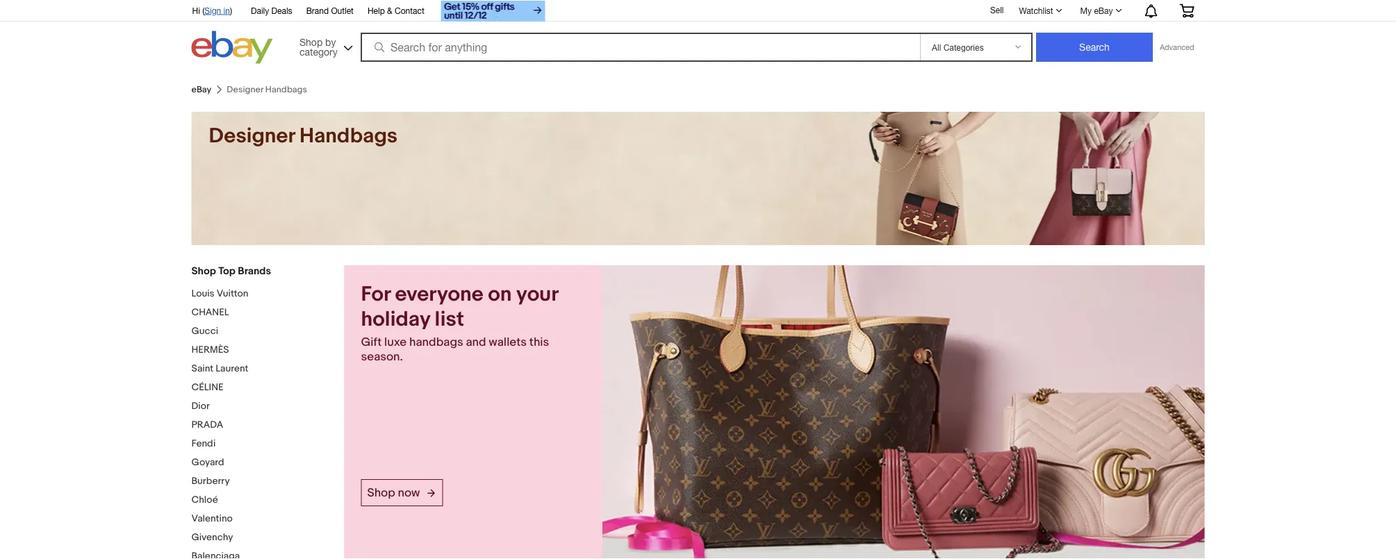 Task type: locate. For each thing, give the bounding box(es) containing it.
louis vuitton chanel gucci hermès saint laurent céline dior prada fendi goyard burberry chloé valentino givenchy
[[192, 288, 248, 544]]

1 horizontal spatial ebay
[[1094, 6, 1113, 15]]

help
[[368, 6, 385, 15]]

Search for anything text field
[[363, 34, 918, 60]]

0 horizontal spatial ebay
[[192, 84, 211, 95]]

everyone
[[395, 282, 484, 307]]

watchlist
[[1019, 6, 1054, 15]]

2 vertical spatial shop
[[367, 486, 395, 500]]

valentino link
[[192, 513, 334, 526]]

ebay link
[[192, 84, 211, 95]]

advanced link
[[1153, 33, 1202, 61]]

givenchy link
[[192, 532, 334, 545]]

ebay
[[1094, 6, 1113, 15], [192, 84, 211, 95]]

shop up louis
[[192, 265, 216, 277]]

laurent
[[216, 363, 248, 375]]

&
[[387, 6, 393, 15]]

prada
[[192, 419, 223, 431]]

shop now link
[[361, 480, 443, 507]]

1 horizontal spatial shop
[[300, 36, 323, 48]]

saint
[[192, 363, 213, 375]]

louis vuitton link
[[192, 288, 334, 301]]

brand outlet link
[[306, 3, 354, 19]]

handbags
[[409, 335, 463, 350]]

shop inside shop by category
[[300, 36, 323, 48]]

my ebay
[[1081, 6, 1113, 15]]

None submit
[[1036, 33, 1153, 62]]

sign
[[205, 6, 221, 15]]

2 horizontal spatial shop
[[367, 486, 395, 500]]

ebay right my
[[1094, 6, 1113, 15]]

fendi
[[192, 438, 216, 450]]

céline
[[192, 382, 224, 393]]

now
[[398, 486, 420, 500]]

1 vertical spatial shop
[[192, 265, 216, 277]]

your shopping cart image
[[1179, 4, 1195, 18]]

dior
[[192, 400, 210, 412]]

chloé
[[192, 494, 218, 506]]

shop for shop now
[[367, 486, 395, 500]]

prada link
[[192, 419, 334, 432]]

burberry link
[[192, 475, 334, 489]]

0 vertical spatial shop
[[300, 36, 323, 48]]

gucci link
[[192, 325, 334, 339]]

0 horizontal spatial shop
[[192, 265, 216, 277]]

shop left now
[[367, 486, 395, 500]]

ebay up designer
[[192, 84, 211, 95]]

shop inside for everyone on your holiday list "main content"
[[367, 486, 395, 500]]

shop for shop top brands
[[192, 265, 216, 277]]

chanel link
[[192, 307, 334, 320]]

hermès link
[[192, 344, 334, 357]]

shop
[[300, 36, 323, 48], [192, 265, 216, 277], [367, 486, 395, 500]]

fendi link
[[192, 438, 334, 451]]

gift
[[361, 335, 382, 350]]

sell
[[991, 5, 1004, 15]]

1 vertical spatial ebay
[[192, 84, 211, 95]]

shop by category
[[300, 36, 338, 57]]

sell link
[[984, 5, 1010, 15]]

top
[[218, 265, 236, 277]]

my ebay link
[[1073, 2, 1129, 19]]

shop left by
[[300, 36, 323, 48]]

brand outlet
[[306, 6, 354, 15]]

by
[[325, 36, 336, 48]]

shop by category banner
[[185, 0, 1205, 67]]

get an extra 15% off image
[[441, 1, 545, 22]]

0 vertical spatial ebay
[[1094, 6, 1113, 15]]



Task type: vqa. For each thing, say whether or not it's contained in the screenshot.
middle Shop
yes



Task type: describe. For each thing, give the bounding box(es) containing it.
vuitton
[[217, 288, 248, 300]]

contact
[[395, 6, 425, 15]]

goyard
[[192, 457, 224, 469]]

my
[[1081, 6, 1092, 15]]

designer
[[209, 124, 295, 149]]

daily deals
[[251, 6, 292, 15]]

shop by category button
[[293, 31, 356, 61]]

burberry
[[192, 475, 230, 487]]

(
[[202, 6, 205, 15]]

dior link
[[192, 400, 334, 414]]

shop now
[[367, 486, 420, 500]]

and
[[466, 335, 486, 350]]

hi ( sign in )
[[192, 6, 232, 15]]

category
[[300, 46, 338, 57]]

for
[[361, 282, 391, 307]]

)
[[230, 6, 232, 15]]

none submit inside shop by category banner
[[1036, 33, 1153, 62]]

your
[[517, 282, 558, 307]]

daily
[[251, 6, 269, 15]]

hermès
[[192, 344, 229, 356]]

sign in link
[[205, 6, 230, 15]]

wallets
[[489, 335, 527, 350]]

advanced
[[1160, 43, 1195, 52]]

goyard link
[[192, 457, 334, 470]]

shop top brands
[[192, 265, 271, 277]]

for everyone on your holiday list main content
[[344, 266, 1205, 560]]

hi
[[192, 6, 200, 15]]

brand
[[306, 6, 329, 15]]

for everyone on your holiday list image
[[603, 266, 1205, 559]]

help & contact
[[368, 6, 425, 15]]

handbags
[[300, 124, 398, 149]]

outlet
[[331, 6, 354, 15]]

watchlist link
[[1012, 2, 1069, 19]]

list
[[435, 307, 464, 332]]

for everyone on your holiday list gift luxe handbags and wallets this season.
[[361, 282, 558, 364]]

designer handbags
[[209, 124, 398, 149]]

in
[[224, 6, 230, 15]]

céline link
[[192, 382, 334, 395]]

saint laurent link
[[192, 363, 334, 376]]

this
[[530, 335, 549, 350]]

luxe
[[384, 335, 407, 350]]

louis
[[192, 288, 215, 300]]

account navigation
[[185, 0, 1205, 23]]

daily deals link
[[251, 3, 292, 19]]

help & contact link
[[368, 3, 425, 19]]

season.
[[361, 350, 403, 364]]

shop for shop by category
[[300, 36, 323, 48]]

deals
[[272, 6, 292, 15]]

on
[[488, 282, 512, 307]]

brands
[[238, 265, 271, 277]]

holiday
[[361, 307, 430, 332]]

chloé link
[[192, 494, 334, 507]]

ebay inside account "navigation"
[[1094, 6, 1113, 15]]

chanel
[[192, 307, 229, 318]]

givenchy
[[192, 532, 233, 544]]

valentino
[[192, 513, 233, 525]]

gucci
[[192, 325, 218, 337]]



